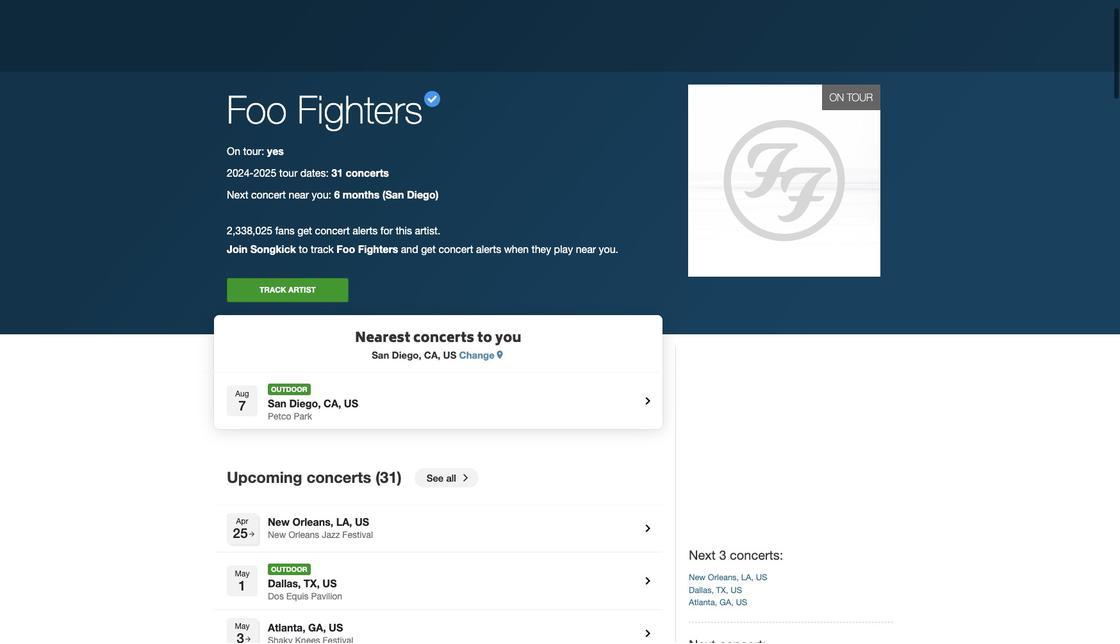Task type: locate. For each thing, give the bounding box(es) containing it.
track artist button
[[227, 278, 349, 303]]

0 horizontal spatial get
[[298, 225, 312, 237]]

concerts left the (31)
[[307, 469, 371, 487]]

outdoor up equis
[[271, 565, 307, 574]]

concert
[[251, 189, 286, 201], [315, 225, 350, 237], [439, 244, 474, 255]]

la, down concerts:
[[742, 573, 754, 583]]

1 outdoor from the top
[[271, 385, 307, 393]]

dallas, inside 'outdoor dallas, tx, us dos equis pavilion'
[[268, 578, 301, 590]]

get
[[298, 225, 312, 237], [421, 244, 436, 255]]

may down 25
[[235, 570, 250, 579]]

1 horizontal spatial get
[[421, 244, 436, 255]]

artist.
[[415, 225, 441, 237]]

0 vertical spatial new
[[268, 516, 290, 528]]

1 vertical spatial near
[[576, 244, 596, 255]]

pavilion
[[311, 592, 342, 602]]

next down 2024- at the left of the page
[[227, 189, 248, 201]]

la, for new orleans, la, us dallas, tx, us atlanta, ga, us
[[742, 573, 754, 583]]

upcoming concerts (31)
[[227, 469, 402, 487]]

la, inside the 'new orleans, la, us dallas, tx, us atlanta, ga, us'
[[742, 573, 754, 583]]

1 vertical spatial diego,
[[289, 398, 321, 410]]

concerts up months
[[346, 167, 389, 179]]

songkick
[[250, 243, 296, 255]]

foo
[[227, 87, 287, 132], [337, 243, 355, 255]]

1 horizontal spatial dallas,
[[689, 586, 714, 595]]

2 vertical spatial concert
[[439, 244, 474, 255]]

1 vertical spatial concerts
[[414, 328, 474, 351]]

ca,
[[424, 350, 441, 361], [324, 398, 341, 410]]

1 vertical spatial next
[[689, 548, 716, 563]]

0 horizontal spatial dallas,
[[268, 578, 301, 590]]

arrow right icon image
[[248, 531, 256, 538], [244, 636, 252, 644]]

tour
[[847, 92, 873, 103], [279, 167, 298, 179]]

for
[[381, 225, 393, 237]]

may down 1
[[235, 623, 250, 632]]

ga,
[[720, 598, 734, 608], [308, 622, 326, 634]]

foo fighters
[[227, 87, 423, 132]]

to left 'you' at bottom
[[477, 328, 492, 351]]

get right fans
[[298, 225, 312, 237]]

near right 'play'
[[576, 244, 596, 255]]

0 vertical spatial to
[[299, 244, 308, 255]]

1 vertical spatial ca,
[[324, 398, 341, 410]]

0 horizontal spatial next
[[227, 189, 248, 201]]

arrow right icon image down 1
[[244, 636, 252, 644]]

0 horizontal spatial orleans,
[[293, 516, 333, 528]]

25
[[233, 525, 248, 541]]

aug 7
[[235, 390, 249, 414]]

0 vertical spatial alerts
[[353, 225, 378, 237]]

tx, up equis
[[304, 578, 320, 590]]

1 vertical spatial atlanta,
[[268, 622, 306, 634]]

atlanta,
[[689, 598, 718, 608], [268, 622, 306, 634]]

atlanta, down dallas, tx, us link
[[689, 598, 718, 608]]

new left orleans
[[268, 530, 286, 541]]

1 horizontal spatial next
[[689, 548, 716, 563]]

tour:
[[243, 146, 264, 157]]

0 horizontal spatial alerts
[[353, 225, 378, 237]]

1 vertical spatial ga,
[[308, 622, 326, 634]]

orleans, up orleans
[[293, 516, 333, 528]]

and
[[401, 244, 418, 255]]

us inside new orleans, la, us new orleans jazz festival
[[355, 516, 369, 528]]

0 vertical spatial near
[[289, 189, 309, 201]]

31 concerts link
[[332, 167, 389, 179]]

0 horizontal spatial san
[[268, 398, 287, 410]]

3
[[720, 548, 727, 563]]

2 vertical spatial concerts
[[307, 469, 371, 487]]

1 horizontal spatial tx,
[[716, 586, 729, 595]]

0 vertical spatial atlanta,
[[689, 598, 718, 608]]

2 may from the top
[[235, 623, 250, 632]]

nearest concerts to you
[[355, 328, 522, 351]]

orleans, inside the 'new orleans, la, us dallas, tx, us atlanta, ga, us'
[[708, 573, 739, 583]]

new for new orleans, la, us dallas, tx, us atlanta, ga, us
[[689, 573, 706, 583]]

1 vertical spatial orleans,
[[708, 573, 739, 583]]

outdoor inside 'outdoor dallas, tx, us dos equis pavilion'
[[271, 565, 307, 574]]

us inside outdoor san diego, ca, us petco park
[[344, 398, 358, 410]]

foo right track
[[337, 243, 355, 255]]

1 vertical spatial la,
[[742, 573, 754, 583]]

0 vertical spatial ga,
[[720, 598, 734, 608]]

orleans, for new orleans, la, us new orleans jazz festival
[[293, 516, 333, 528]]

outdoor up petco
[[271, 385, 307, 393]]

1 vertical spatial foo
[[337, 243, 355, 255]]

arrow right icon image down apr
[[248, 531, 256, 538]]

change link
[[459, 350, 505, 361]]

concerts right nearest
[[414, 328, 474, 351]]

on
[[830, 92, 844, 103], [227, 146, 240, 157]]

0 vertical spatial on
[[830, 92, 844, 103]]

outdoor
[[271, 385, 307, 393], [271, 565, 307, 574]]

atlanta, down equis
[[268, 622, 306, 634]]

san
[[372, 350, 389, 361], [268, 398, 287, 410]]

0 vertical spatial san
[[372, 350, 389, 361]]

1 horizontal spatial ga,
[[720, 598, 734, 608]]

31
[[332, 167, 343, 179]]

0 horizontal spatial tx,
[[304, 578, 320, 590]]

on inside on tour: yes
[[227, 146, 240, 157]]

2 vertical spatial new
[[689, 573, 706, 583]]

1 vertical spatial get
[[421, 244, 436, 255]]

concerts for upcoming concerts (31)
[[307, 469, 371, 487]]

(san
[[383, 188, 404, 201]]

concert up track
[[315, 225, 350, 237]]

track
[[311, 244, 334, 255]]

ga, down dallas, tx, us link
[[720, 598, 734, 608]]

1 horizontal spatial tour
[[847, 92, 873, 103]]

orleans, inside new orleans, la, us new orleans jazz festival
[[293, 516, 333, 528]]

concert down artist.
[[439, 244, 474, 255]]

2 outdoor from the top
[[271, 565, 307, 574]]

all
[[446, 473, 456, 484]]

tx,
[[304, 578, 320, 590], [716, 586, 729, 595]]

1 vertical spatial new
[[268, 530, 286, 541]]

tour inside the "on tour" link
[[847, 92, 873, 103]]

1 horizontal spatial concert
[[315, 225, 350, 237]]

dates:
[[300, 167, 329, 179]]

new orleans, la, us new orleans jazz festival
[[268, 516, 373, 541]]

la, up jazz
[[336, 516, 352, 528]]

concert down 2025
[[251, 189, 286, 201]]

1 vertical spatial may
[[235, 623, 250, 632]]

next
[[227, 189, 248, 201], [689, 548, 716, 563]]

1 horizontal spatial near
[[576, 244, 596, 255]]

0 vertical spatial orleans,
[[293, 516, 333, 528]]

tx, up atlanta, ga, us link
[[716, 586, 729, 595]]

7
[[239, 398, 246, 414]]

may for may
[[235, 623, 250, 632]]

1 horizontal spatial on
[[830, 92, 844, 103]]

outdoor for 1
[[271, 565, 307, 574]]

ga, down the pavilion at left
[[308, 622, 326, 634]]

fighters
[[298, 87, 423, 132], [358, 243, 398, 255]]

1 horizontal spatial alerts
[[476, 244, 501, 255]]

1 vertical spatial arrow right icon image
[[244, 636, 252, 644]]

months
[[343, 188, 380, 201]]

2,338,025 fans get concert alerts for this artist. join songkick to track foo fighters and get concert alerts when they play near you.
[[227, 225, 619, 255]]

0 horizontal spatial la,
[[336, 516, 352, 528]]

0 vertical spatial outdoor
[[271, 385, 307, 393]]

near left 'you:'
[[289, 189, 309, 201]]

0 horizontal spatial near
[[289, 189, 309, 201]]

tx, inside 'outdoor dallas, tx, us dos equis pavilion'
[[304, 578, 320, 590]]

this
[[396, 225, 412, 237]]

alerts left when
[[476, 244, 501, 255]]

1 horizontal spatial diego,
[[392, 350, 422, 361]]

outdoor inside outdoor san diego, ca, us petco park
[[271, 385, 307, 393]]

diego, inside outdoor san diego, ca, us petco park
[[289, 398, 321, 410]]

0 vertical spatial tour
[[847, 92, 873, 103]]

fighters up 31 concerts link in the top of the page
[[298, 87, 423, 132]]

on tour link
[[689, 85, 881, 279]]

0 vertical spatial next
[[227, 189, 248, 201]]

petco
[[268, 412, 291, 422]]

play
[[554, 244, 573, 255]]

may 1
[[235, 570, 250, 594]]

foo inside 2,338,025 fans get concert alerts for this artist. join songkick to track foo fighters and get concert alerts when they play near you.
[[337, 243, 355, 255]]

ca, inside outdoor san diego, ca, us petco park
[[324, 398, 341, 410]]

1 vertical spatial on
[[227, 146, 240, 157]]

1 vertical spatial outdoor
[[271, 565, 307, 574]]

new up orleans
[[268, 516, 290, 528]]

near
[[289, 189, 309, 201], [576, 244, 596, 255]]

new orleans, la, us dallas, tx, us atlanta, ga, us
[[689, 573, 768, 608]]

next for next concert near you: 6 months (san diego)
[[227, 189, 248, 201]]

us inside 'outdoor dallas, tx, us dos equis pavilion'
[[323, 578, 337, 590]]

1
[[239, 578, 246, 594]]

next left 3
[[689, 548, 716, 563]]

track
[[260, 285, 286, 295]]

san inside outdoor san diego, ca, us petco park
[[268, 398, 287, 410]]

0 horizontal spatial diego,
[[289, 398, 321, 410]]

alerts left for
[[353, 225, 378, 237]]

0 horizontal spatial on
[[227, 146, 240, 157]]

on tour
[[830, 92, 873, 103]]

foo up on tour: yes
[[227, 87, 287, 132]]

1 horizontal spatial orleans,
[[708, 573, 739, 583]]

get down artist.
[[421, 244, 436, 255]]

0 horizontal spatial ca,
[[324, 398, 341, 410]]

diego,
[[392, 350, 422, 361], [289, 398, 321, 410]]

0 vertical spatial get
[[298, 225, 312, 237]]

0 vertical spatial may
[[235, 570, 250, 579]]

fans
[[275, 225, 295, 237]]

concerts
[[346, 167, 389, 179], [414, 328, 474, 351], [307, 469, 371, 487]]

1 vertical spatial san
[[268, 398, 287, 410]]

1 horizontal spatial foo
[[337, 243, 355, 255]]

la,
[[336, 516, 352, 528], [742, 573, 754, 583]]

1 vertical spatial concert
[[315, 225, 350, 237]]

dallas, up dos in the left bottom of the page
[[268, 578, 301, 590]]

new inside the 'new orleans, la, us dallas, tx, us atlanta, ga, us'
[[689, 573, 706, 583]]

near inside 2,338,025 fans get concert alerts for this artist. join songkick to track foo fighters and get concert alerts when they play near you.
[[576, 244, 596, 255]]

you.
[[599, 244, 619, 255]]

to
[[299, 244, 308, 255], [477, 328, 492, 351]]

1 vertical spatial fighters
[[358, 243, 398, 255]]

0 vertical spatial fighters
[[298, 87, 423, 132]]

0 horizontal spatial to
[[299, 244, 308, 255]]

orleans, up dallas, tx, us link
[[708, 573, 739, 583]]

1 vertical spatial tour
[[279, 167, 298, 179]]

equis
[[286, 592, 309, 602]]

atlanta, ga, us
[[268, 622, 343, 634]]

alerts
[[353, 225, 378, 237], [476, 244, 501, 255]]

new for new orleans, la, us new orleans jazz festival
[[268, 516, 290, 528]]

to left track
[[299, 244, 308, 255]]

orleans,
[[293, 516, 333, 528], [708, 573, 739, 583]]

on for on tour
[[830, 92, 844, 103]]

0 horizontal spatial concert
[[251, 189, 286, 201]]

0 horizontal spatial atlanta,
[[268, 622, 306, 634]]

1 may from the top
[[235, 570, 250, 579]]

may
[[235, 570, 250, 579], [235, 623, 250, 632]]

us
[[443, 350, 457, 361], [344, 398, 358, 410], [355, 516, 369, 528], [756, 573, 768, 583], [323, 578, 337, 590], [731, 586, 742, 595], [736, 598, 748, 608], [329, 622, 343, 634]]

0 vertical spatial la,
[[336, 516, 352, 528]]

next concert near you: 6 months (san diego)
[[227, 188, 439, 201]]

dallas,
[[268, 578, 301, 590], [689, 586, 714, 595]]

1 horizontal spatial to
[[477, 328, 492, 351]]

1 horizontal spatial atlanta,
[[689, 598, 718, 608]]

dallas, up atlanta, ga, us link
[[689, 586, 714, 595]]

fighters down for
[[358, 243, 398, 255]]

next inside "next concert near you: 6 months (san diego)"
[[227, 189, 248, 201]]

0 vertical spatial ca,
[[424, 350, 441, 361]]

new up dallas, tx, us link
[[689, 573, 706, 583]]

artist
[[289, 285, 316, 295]]

2024-
[[227, 167, 254, 179]]

0 vertical spatial foo
[[227, 87, 287, 132]]

new
[[268, 516, 290, 528], [268, 530, 286, 541], [689, 573, 706, 583]]

0 vertical spatial concert
[[251, 189, 286, 201]]

1 horizontal spatial la,
[[742, 573, 754, 583]]

la, inside new orleans, la, us new orleans jazz festival
[[336, 516, 352, 528]]

0 horizontal spatial tour
[[279, 167, 298, 179]]



Task type: vqa. For each thing, say whether or not it's contained in the screenshot.
2,338,025
yes



Task type: describe. For each thing, give the bounding box(es) containing it.
concerts:
[[730, 548, 784, 563]]

diego)
[[407, 188, 439, 201]]

1 horizontal spatial ca,
[[424, 350, 441, 361]]

they
[[532, 244, 551, 255]]

you
[[495, 328, 522, 351]]

0 vertical spatial diego,
[[392, 350, 422, 361]]

you:
[[312, 189, 331, 201]]

jazz
[[322, 530, 340, 541]]

atlanta, inside the 'new orleans, la, us dallas, tx, us atlanta, ga, us'
[[689, 598, 718, 608]]

orleans
[[289, 530, 319, 541]]

0 horizontal spatial foo
[[227, 87, 287, 132]]

1 vertical spatial alerts
[[476, 244, 501, 255]]

2024-2025 tour dates: 31 concerts
[[227, 167, 389, 179]]

new orleans, la, us link
[[689, 573, 768, 583]]

2025
[[254, 167, 277, 179]]

upcoming
[[227, 469, 302, 487]]

dos
[[268, 592, 284, 602]]

foo fighters live. image
[[689, 85, 881, 277]]

1 vertical spatial to
[[477, 328, 492, 351]]

nearest
[[355, 328, 411, 351]]

next 3 concerts:
[[689, 548, 784, 563]]

change
[[459, 350, 495, 361]]

yes
[[267, 145, 284, 157]]

outdoor dallas, tx, us dos equis pavilion
[[268, 565, 342, 602]]

may for may 1
[[235, 570, 250, 579]]

(31)
[[376, 469, 402, 487]]

on tour: yes
[[227, 145, 284, 157]]

join
[[227, 243, 248, 255]]

to inside 2,338,025 fans get concert alerts for this artist. join songkick to track foo fighters and get concert alerts when they play near you.
[[299, 244, 308, 255]]

join songkick link
[[227, 243, 296, 255]]

2,338,025
[[227, 225, 273, 237]]

when
[[504, 244, 529, 255]]

la, for new orleans, la, us new orleans jazz festival
[[336, 516, 352, 528]]

6 months (san diego) link
[[334, 188, 439, 201]]

see
[[427, 473, 444, 484]]

aug
[[235, 390, 249, 399]]

1 horizontal spatial san
[[372, 350, 389, 361]]

outdoor for 7
[[271, 385, 307, 393]]

0 horizontal spatial ga,
[[308, 622, 326, 634]]

apr
[[236, 517, 248, 526]]

see all link
[[415, 469, 479, 488]]

atlanta, ga, us link
[[689, 598, 748, 608]]

0 vertical spatial concerts
[[346, 167, 389, 179]]

on for on tour: yes
[[227, 146, 240, 157]]

fighters inside 2,338,025 fans get concert alerts for this artist. join songkick to track foo fighters and get concert alerts when they play near you.
[[358, 243, 398, 255]]

2 horizontal spatial concert
[[439, 244, 474, 255]]

concerts for nearest concerts to you
[[414, 328, 474, 351]]

0 vertical spatial arrow right icon image
[[248, 531, 256, 538]]

tour inside 2024-2025 tour dates: 31 concerts
[[279, 167, 298, 179]]

orleans, for new orleans, la, us dallas, tx, us atlanta, ga, us
[[708, 573, 739, 583]]

san diego, ca, us
[[372, 350, 459, 361]]

6
[[334, 188, 340, 201]]

dallas, inside the 'new orleans, la, us dallas, tx, us atlanta, ga, us'
[[689, 586, 714, 595]]

concert inside "next concert near you: 6 months (san diego)"
[[251, 189, 286, 201]]

dallas, tx, us link
[[689, 586, 742, 595]]

ga, inside the 'new orleans, la, us dallas, tx, us atlanta, ga, us'
[[720, 598, 734, 608]]

festival
[[343, 530, 373, 541]]

near inside "next concert near you: 6 months (san diego)"
[[289, 189, 309, 201]]

track artist
[[260, 285, 316, 295]]

tx, inside the 'new orleans, la, us dallas, tx, us atlanta, ga, us'
[[716, 586, 729, 595]]

park
[[294, 412, 312, 422]]

next for next 3 concerts:
[[689, 548, 716, 563]]

see all
[[427, 473, 456, 484]]

outdoor san diego, ca, us petco park
[[268, 385, 358, 422]]



